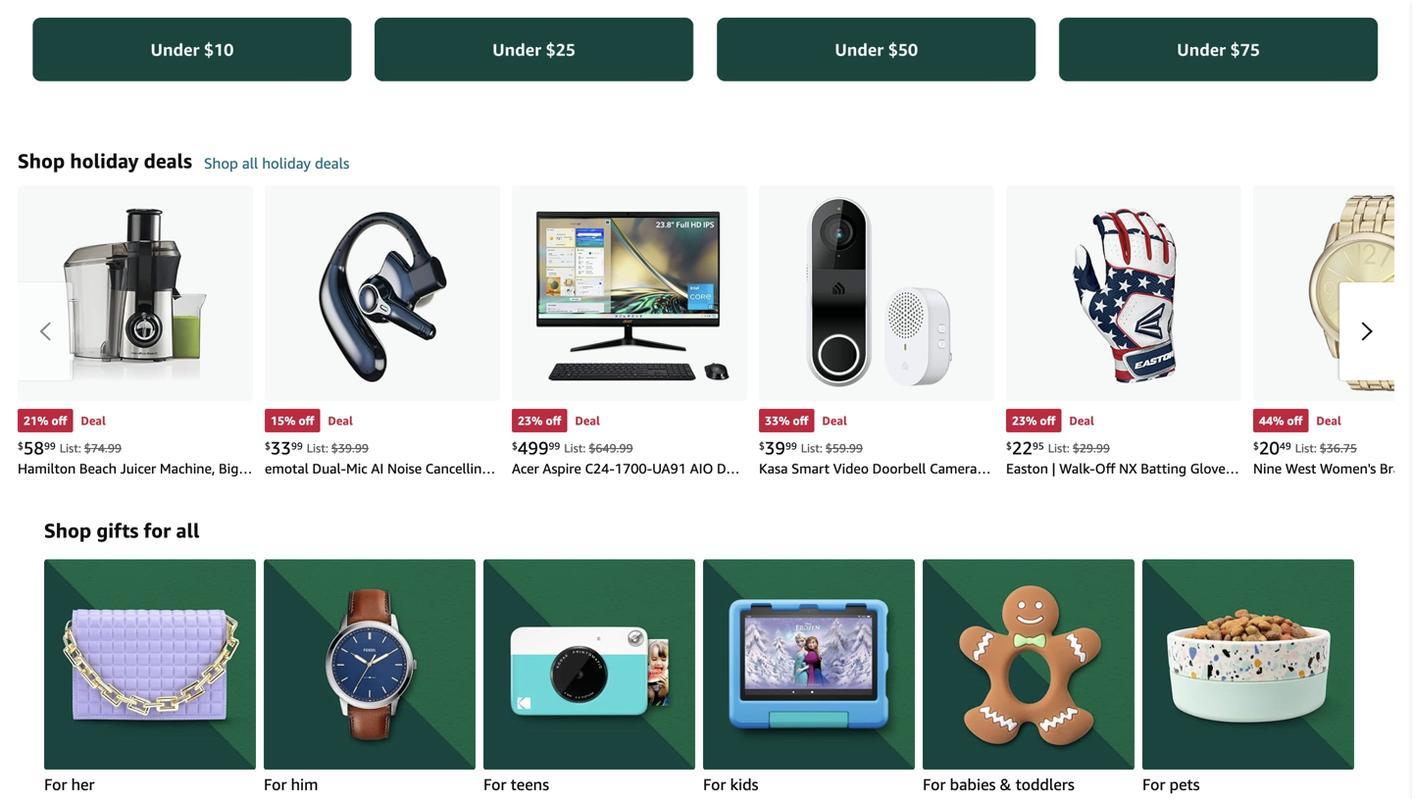 Task type: vqa. For each thing, say whether or not it's contained in the screenshot.


Task type: locate. For each thing, give the bounding box(es) containing it.
2 for from the left
[[264, 775, 287, 794]]

for pets link
[[1142, 559, 1354, 795]]

99 up 'aspire'
[[549, 440, 560, 452]]

for for for her
[[44, 775, 67, 794]]

99 inside $ 33 99 list: $39.99 emotal dual-mic ai noise cancellin…
[[291, 440, 303, 452]]

ua91
[[652, 461, 686, 477]]

$ inside $ 33 99 list: $39.99 emotal dual-mic ai noise cancellin…
[[265, 440, 271, 452]]

$ for 20
[[1253, 440, 1259, 452]]

all
[[242, 155, 258, 172], [176, 519, 200, 542]]

$
[[18, 440, 23, 452], [265, 440, 271, 452], [512, 440, 518, 452], [759, 440, 765, 452], [1006, 440, 1012, 452], [1253, 440, 1259, 452]]

4 for from the left
[[703, 775, 726, 794]]

$ 499 99 list: $649.99 acer aspire c24-1700-ua91 aio d…
[[512, 437, 740, 477]]

4 off from the left
[[793, 414, 808, 428]]

$ 20 49 list: $36.75 nine west women's brace
[[1253, 437, 1412, 477]]

batting
[[1141, 461, 1187, 477]]

99 for 39
[[785, 440, 797, 452]]

for left the kids
[[703, 775, 726, 794]]

kids
[[730, 775, 759, 794]]

acer
[[512, 461, 539, 477]]

$ inside $ 22 95 list: $29.99 easton | walk-off nx batting glove…
[[1006, 440, 1012, 452]]

23%
[[518, 414, 543, 428], [1012, 414, 1037, 428]]

off for 33
[[299, 414, 314, 428]]

99 up emotal
[[291, 440, 303, 452]]

1 23% off from the left
[[518, 414, 561, 428]]

$ up the hamilton
[[18, 440, 23, 452]]

off right 15%
[[299, 414, 314, 428]]

shop
[[18, 149, 65, 173], [204, 155, 238, 172], [44, 519, 91, 542]]

0 vertical spatial list
[[18, 185, 1412, 478]]

5 for from the left
[[923, 775, 946, 794]]

0 horizontal spatial holiday
[[70, 149, 139, 173]]

1 $ from the left
[[18, 440, 23, 452]]

for her link
[[44, 559, 256, 795]]

aspire
[[543, 461, 581, 477]]

deal up $59.99
[[822, 414, 847, 428]]

95
[[1033, 440, 1044, 452]]

deals
[[144, 149, 192, 173], [315, 155, 350, 172]]

2 off from the left
[[299, 414, 314, 428]]

2 23% from the left
[[1012, 414, 1037, 428]]

list: for 22
[[1048, 441, 1070, 455]]

&
[[1000, 775, 1011, 794]]

doorbell
[[872, 461, 926, 477]]

$ inside $ 499 99 list: $649.99 acer aspire c24-1700-ua91 aio d…
[[512, 440, 518, 452]]

for
[[44, 775, 67, 794], [264, 775, 287, 794], [483, 775, 506, 794], [703, 775, 726, 794], [923, 775, 946, 794], [1142, 775, 1165, 794]]

99 inside "$ 39 99 list: $59.99 kasa smart video doorbell camera…"
[[785, 440, 797, 452]]

|
[[1052, 461, 1056, 477]]

4 $ from the left
[[759, 440, 765, 452]]

1 99 from the left
[[44, 440, 56, 452]]

deal for 58
[[81, 414, 106, 428]]

deal for 22
[[1069, 414, 1094, 428]]

shop all holiday deals
[[204, 155, 350, 172]]

$ inside "$ 39 99 list: $59.99 kasa smart video doorbell camera…"
[[759, 440, 765, 452]]

6 deal from the left
[[1316, 414, 1341, 428]]

6 list: from the left
[[1295, 441, 1317, 455]]

23% off up 499
[[518, 414, 561, 428]]

1 horizontal spatial 23% off
[[1012, 414, 1056, 428]]

0 horizontal spatial 23%
[[518, 414, 543, 428]]

33% off
[[765, 414, 808, 428]]

list: inside $ 499 99 list: $649.99 acer aspire c24-1700-ua91 aio d…
[[564, 441, 586, 455]]

deal
[[81, 414, 106, 428], [328, 414, 353, 428], [575, 414, 600, 428], [822, 414, 847, 428], [1069, 414, 1094, 428], [1316, 414, 1341, 428]]

list
[[18, 185, 1412, 478], [44, 559, 1368, 795]]

2 23% off from the left
[[1012, 414, 1056, 428]]

list: inside $ 20 49 list: $36.75 nine west women's brace
[[1295, 441, 1317, 455]]

23% up the 22
[[1012, 414, 1037, 428]]

$ up kasa
[[759, 440, 765, 452]]

3 99 from the left
[[549, 440, 560, 452]]

99 for 33
[[291, 440, 303, 452]]

99 for 58
[[44, 440, 56, 452]]

2 deal from the left
[[328, 414, 353, 428]]

1 for from the left
[[44, 775, 67, 794]]

0 horizontal spatial all
[[176, 519, 200, 542]]

$ for 22
[[1006, 440, 1012, 452]]

for her image
[[44, 559, 256, 771]]

3 deal from the left
[[575, 414, 600, 428]]

4 99 from the left
[[785, 440, 797, 452]]

3 off from the left
[[546, 414, 561, 428]]

ai
[[371, 461, 384, 477]]

list: inside $ 22 95 list: $29.99 easton | walk-off nx batting glove…
[[1048, 441, 1070, 455]]

23% off for 499
[[518, 414, 561, 428]]

1 list: from the left
[[60, 441, 81, 455]]

for left her
[[44, 775, 67, 794]]

for for for babies & toddlers
[[923, 775, 946, 794]]

23% up 499
[[518, 414, 543, 428]]

brace
[[1380, 461, 1412, 477]]

for pets
[[1142, 775, 1200, 794]]

499
[[518, 437, 549, 459]]

$59.99
[[826, 441, 863, 455]]

juicer
[[120, 461, 156, 477]]

$ up acer
[[512, 440, 518, 452]]

list: up smart
[[801, 441, 823, 455]]

off for 22
[[1040, 414, 1056, 428]]

machine,
[[160, 461, 215, 477]]

for left "him"
[[264, 775, 287, 794]]

2 list: from the left
[[307, 441, 328, 455]]

nx
[[1119, 461, 1137, 477]]

for left teens
[[483, 775, 506, 794]]

6 $ from the left
[[1253, 440, 1259, 452]]

off
[[51, 414, 67, 428], [299, 414, 314, 428], [546, 414, 561, 428], [793, 414, 808, 428], [1040, 414, 1056, 428], [1287, 414, 1303, 428]]

list: up 'aspire'
[[564, 441, 586, 455]]

1 vertical spatial all
[[176, 519, 200, 542]]

easton
[[1006, 461, 1048, 477]]

gifts
[[96, 519, 139, 542]]

23% off for 22
[[1012, 414, 1056, 428]]

list: up the hamilton
[[60, 441, 81, 455]]

for kids image
[[703, 559, 915, 771]]

for babies & toddlers
[[923, 775, 1075, 794]]

58
[[23, 437, 44, 459]]

list containing 58
[[18, 185, 1412, 478]]

99 down 33% off
[[785, 440, 797, 452]]

deal up $649.99
[[575, 414, 600, 428]]

2 $ from the left
[[265, 440, 271, 452]]

99
[[44, 440, 56, 452], [291, 440, 303, 452], [549, 440, 560, 452], [785, 440, 797, 452]]

5 deal from the left
[[1069, 414, 1094, 428]]

list:
[[60, 441, 81, 455], [307, 441, 328, 455], [564, 441, 586, 455], [801, 441, 823, 455], [1048, 441, 1070, 455], [1295, 441, 1317, 455]]

21% off
[[24, 414, 67, 428]]

list: for 58
[[60, 441, 81, 455]]

99 inside $ 58 99 list: $74.99 hamilton beach juicer machine, big…
[[44, 440, 56, 452]]

list: inside "$ 39 99 list: $59.99 kasa smart video doorbell camera…"
[[801, 441, 823, 455]]

99 inside $ 499 99 list: $649.99 acer aspire c24-1700-ua91 aio d…
[[549, 440, 560, 452]]

for him image
[[264, 559, 476, 771]]

99 up the hamilton
[[44, 440, 56, 452]]

$ up the nine
[[1253, 440, 1259, 452]]

off up 95
[[1040, 414, 1056, 428]]

for
[[144, 519, 171, 542]]

nine
[[1253, 461, 1282, 477]]

off
[[1095, 461, 1116, 477]]

off right 33%
[[793, 414, 808, 428]]

shop for shop gifts for all
[[44, 519, 91, 542]]

15%
[[271, 414, 296, 428]]

off for 499
[[546, 414, 561, 428]]

deal for 20
[[1316, 414, 1341, 428]]

her
[[71, 775, 95, 794]]

6 for from the left
[[1142, 775, 1165, 794]]

1 vertical spatial list
[[44, 559, 1368, 795]]

for left pets
[[1142, 775, 1165, 794]]

under $10 image
[[18, 17, 356, 101]]

deal up $36.75
[[1316, 414, 1341, 428]]

$ for 39
[[759, 440, 765, 452]]

for kids
[[703, 775, 759, 794]]

1 horizontal spatial holiday
[[262, 155, 311, 172]]

next rounded image
[[1361, 322, 1373, 341]]

off right 21%
[[51, 414, 67, 428]]

3 $ from the left
[[512, 440, 518, 452]]

3 list: from the left
[[564, 441, 586, 455]]

toddlers
[[1016, 775, 1075, 794]]

1 off from the left
[[51, 414, 67, 428]]

list: right 95
[[1048, 441, 1070, 455]]

5 $ from the left
[[1006, 440, 1012, 452]]

3 for from the left
[[483, 775, 506, 794]]

kasa
[[759, 461, 788, 477]]

1 23% from the left
[[518, 414, 543, 428]]

1 deal from the left
[[81, 414, 106, 428]]

$ for 58
[[18, 440, 23, 452]]

for her
[[44, 775, 95, 794]]

for for for him
[[264, 775, 287, 794]]

33
[[271, 437, 291, 459]]

list: right 49
[[1295, 441, 1317, 455]]

list: inside $ 58 99 list: $74.99 hamilton beach juicer machine, big…
[[60, 441, 81, 455]]

4 deal from the left
[[822, 414, 847, 428]]

5 list: from the left
[[1048, 441, 1070, 455]]

$ up easton
[[1006, 440, 1012, 452]]

for kids link
[[703, 559, 915, 795]]

deal up $74.99
[[81, 414, 106, 428]]

for left babies
[[923, 775, 946, 794]]

deal for 499
[[575, 414, 600, 428]]

5 off from the left
[[1040, 414, 1056, 428]]

49
[[1280, 440, 1291, 452]]

6 off from the left
[[1287, 414, 1303, 428]]

$29.99
[[1073, 441, 1110, 455]]

shop for shop all holiday deals
[[204, 155, 238, 172]]

4 list: from the left
[[801, 441, 823, 455]]

off up 499
[[546, 414, 561, 428]]

1 horizontal spatial 23%
[[1012, 414, 1037, 428]]

shop all holiday deals link
[[204, 154, 350, 185]]

23% off up 95
[[1012, 414, 1056, 428]]

shop gifts for all
[[44, 519, 200, 542]]

0 vertical spatial all
[[242, 155, 258, 172]]

acer aspire c24-1700-ua91 aio desktop | 23.8" full hd ips display | 12th gen intel core i3-1215u | intel uhd graphics | 8gb… image
[[512, 185, 747, 401]]

list: inside $ 33 99 list: $39.99 emotal dual-mic ai noise cancellin…
[[307, 441, 328, 455]]

$ inside $ 58 99 list: $74.99 hamilton beach juicer machine, big…
[[18, 440, 23, 452]]

list: up dual-
[[307, 441, 328, 455]]

deal up $39.99
[[328, 414, 353, 428]]

for for for kids
[[703, 775, 726, 794]]

$ up emotal
[[265, 440, 271, 452]]

44% off
[[1259, 414, 1303, 428]]

kasa smart video doorbell camera hardwired w/ chime, 2k resolution, always-on power, night vision, 2-way audio, real-time n… image
[[759, 185, 994, 401]]

0 horizontal spatial 23% off
[[518, 414, 561, 428]]

deal up $29.99
[[1069, 414, 1094, 428]]

23% off
[[518, 414, 561, 428], [1012, 414, 1056, 428]]

under $50 image
[[709, 17, 1047, 101]]

$649.99
[[589, 441, 633, 455]]

2 99 from the left
[[291, 440, 303, 452]]

under $75 image
[[1055, 17, 1393, 101]]

for for for teens
[[483, 775, 506, 794]]

$ inside $ 20 49 list: $36.75 nine west women's brace
[[1253, 440, 1259, 452]]

holiday
[[70, 149, 139, 173], [262, 155, 311, 172]]

off right 44%
[[1287, 414, 1303, 428]]



Task type: describe. For each thing, give the bounding box(es) containing it.
for for for pets
[[1142, 775, 1165, 794]]

20
[[1259, 437, 1280, 459]]

33%
[[765, 414, 790, 428]]

0 horizontal spatial deals
[[144, 149, 192, 173]]

$36.75
[[1320, 441, 1357, 455]]

23% for 22
[[1012, 414, 1037, 428]]

teens
[[511, 775, 549, 794]]

deal for 39
[[822, 414, 847, 428]]

off for 58
[[51, 414, 67, 428]]

emotal dual-mic ai noise cancelling bluetooth headset for cell phones, 10 days standby 30hrs hd talktime bluetooth earpiece… image
[[265, 185, 500, 401]]

1 horizontal spatial all
[[242, 155, 258, 172]]

$ for 33
[[265, 440, 271, 452]]

99 for 499
[[549, 440, 560, 452]]

previous rounded image
[[39, 322, 51, 341]]

babies & toddlers image
[[923, 559, 1135, 771]]

for babies & toddlers link
[[923, 559, 1135, 795]]

big…
[[219, 461, 252, 477]]

for him
[[264, 775, 318, 794]]

list: for 20
[[1295, 441, 1317, 455]]

pets
[[1170, 775, 1200, 794]]

for pets image
[[1142, 559, 1354, 771]]

nine west women's bracelet watch image
[[1253, 185, 1412, 401]]

$39.99
[[331, 441, 369, 455]]

smart
[[792, 461, 830, 477]]

beach
[[79, 461, 117, 477]]

shop for shop holiday deals
[[18, 149, 65, 173]]

noise
[[387, 461, 422, 477]]

$ 58 99 list: $74.99 hamilton beach juicer machine, big…
[[18, 437, 252, 477]]

$ 22 95 list: $29.99 easton | walk-off nx batting glove…
[[1006, 437, 1239, 477]]

walk-
[[1059, 461, 1095, 477]]

1700-
[[615, 461, 652, 477]]

list containing for her
[[44, 559, 1368, 795]]

video
[[833, 461, 869, 477]]

mic
[[346, 461, 368, 477]]

women's
[[1320, 461, 1376, 477]]

for teens link
[[483, 559, 695, 795]]

$ 39 99 list: $59.99 kasa smart video doorbell camera…
[[759, 437, 991, 477]]

| walk-off nx batting gloves | baseball/softball | youth | multiple colors image
[[1006, 185, 1242, 401]]

cancellin…
[[425, 461, 496, 477]]

hamilton beach juicer machine, big mouth large 3" feed chute for whole fruits and vegetables, easy to clean, centrifugal ex… image
[[18, 185, 253, 401]]

$ for 499
[[512, 440, 518, 452]]

hamilton
[[18, 461, 76, 477]]

for teens image
[[483, 559, 695, 771]]

deal for 33
[[328, 414, 353, 428]]

off for 39
[[793, 414, 808, 428]]

$ 33 99 list: $39.99 emotal dual-mic ai noise cancellin…
[[265, 437, 496, 477]]

c24-
[[585, 461, 615, 477]]

holiday inside shop all holiday deals link
[[262, 155, 311, 172]]

for teens
[[483, 775, 549, 794]]

shop holiday deals
[[18, 149, 192, 173]]

list: for 33
[[307, 441, 328, 455]]

15% off
[[271, 414, 314, 428]]

him
[[291, 775, 318, 794]]

for him link
[[264, 559, 476, 795]]

dual-
[[312, 461, 346, 477]]

west
[[1286, 461, 1316, 477]]

39
[[765, 437, 785, 459]]

aio
[[690, 461, 713, 477]]

21%
[[24, 414, 48, 428]]

off for 20
[[1287, 414, 1303, 428]]

emotal
[[265, 461, 309, 477]]

under $25 image
[[363, 17, 702, 101]]

list: for 39
[[801, 441, 823, 455]]

$74.99
[[84, 441, 122, 455]]

glove…
[[1190, 461, 1239, 477]]

list: for 499
[[564, 441, 586, 455]]

babies
[[950, 775, 996, 794]]

d…
[[717, 461, 740, 477]]

camera…
[[930, 461, 991, 477]]

44%
[[1259, 414, 1284, 428]]

23% for 499
[[518, 414, 543, 428]]

1 horizontal spatial deals
[[315, 155, 350, 172]]

22
[[1012, 437, 1033, 459]]



